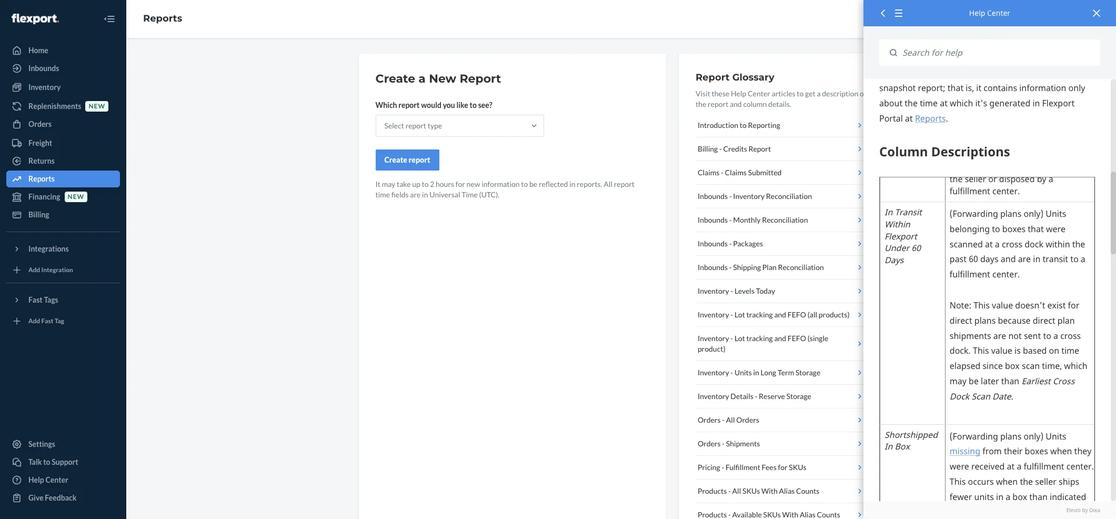 Task type: locate. For each thing, give the bounding box(es) containing it.
1 vertical spatial create
[[385, 155, 407, 164]]

fefo for (all
[[788, 310, 806, 319]]

0 horizontal spatial a
[[419, 72, 426, 86]]

products - all skus with alias counts
[[698, 486, 820, 495]]

- left the shipments
[[722, 439, 725, 448]]

- left monthly
[[729, 215, 732, 224]]

1 horizontal spatial help
[[731, 89, 747, 98]]

billing inside button
[[698, 144, 718, 153]]

inventory up "orders - all orders"
[[698, 392, 729, 401]]

fefo inside inventory - lot tracking and fefo (single product)
[[788, 334, 806, 343]]

1 vertical spatial center
[[748, 89, 771, 98]]

universal
[[430, 190, 460, 199]]

0 vertical spatial storage
[[796, 368, 821, 377]]

0 vertical spatial add
[[28, 266, 40, 274]]

- left 'units'
[[731, 368, 733, 377]]

reconciliation down the claims - claims submitted 'button'
[[766, 192, 812, 201]]

create up may
[[385, 155, 407, 164]]

2 claims from the left
[[725, 168, 747, 177]]

fast inside dropdown button
[[28, 295, 42, 304]]

in left reports.
[[570, 180, 576, 188]]

- inside "button"
[[729, 192, 732, 201]]

tracking down inventory - lot tracking and fefo (all products) at the bottom of the page
[[747, 334, 773, 343]]

and inside the inventory - lot tracking and fefo (all products) button
[[775, 310, 787, 319]]

0 vertical spatial reports
[[143, 13, 182, 24]]

inventory inside inventory details - reserve storage button
[[698, 392, 729, 401]]

- left "shipping"
[[729, 263, 732, 272]]

0 horizontal spatial help
[[28, 475, 44, 484]]

time
[[462, 190, 478, 199]]

monthly
[[733, 215, 761, 224]]

inbounds up inbounds - packages
[[698, 215, 728, 224]]

- up orders - shipments
[[722, 415, 725, 424]]

inventory - units in long term storage
[[698, 368, 821, 377]]

2 horizontal spatial report
[[749, 144, 771, 153]]

pricing - fulfillment fees for skus button
[[696, 456, 867, 480]]

reports
[[143, 13, 182, 24], [28, 174, 55, 183]]

2 tracking from the top
[[747, 334, 773, 343]]

give feedback
[[28, 493, 77, 502]]

1 horizontal spatial new
[[89, 102, 105, 110]]

- right details
[[755, 392, 758, 401]]

report up see?
[[460, 72, 501, 86]]

inventory details - reserve storage button
[[696, 385, 867, 408]]

1 horizontal spatial center
[[748, 89, 771, 98]]

fast left the "tags"
[[28, 295, 42, 304]]

report for billing - credits report
[[749, 144, 771, 153]]

flexport logo image
[[12, 14, 59, 24]]

and inside inventory - lot tracking and fefo (single product)
[[775, 334, 787, 343]]

0 horizontal spatial for
[[456, 180, 465, 188]]

1 horizontal spatial report
[[696, 72, 730, 83]]

inventory for inventory
[[28, 83, 61, 92]]

- for inbounds - monthly reconciliation
[[729, 215, 732, 224]]

inbounds down home
[[28, 64, 59, 73]]

claims down credits
[[725, 168, 747, 177]]

reconciliation
[[766, 192, 812, 201], [762, 215, 808, 224], [778, 263, 824, 272]]

0 horizontal spatial center
[[46, 475, 68, 484]]

0 horizontal spatial skus
[[743, 486, 760, 495]]

1 horizontal spatial for
[[778, 463, 788, 472]]

add left integration
[[28, 266, 40, 274]]

0 horizontal spatial billing
[[28, 210, 49, 219]]

1 vertical spatial fefo
[[788, 334, 806, 343]]

to inside button
[[43, 457, 50, 466]]

of
[[860, 89, 867, 98]]

new for financing
[[68, 193, 84, 201]]

fast tags
[[28, 295, 58, 304]]

tracking for (single
[[747, 334, 773, 343]]

inbounds down inbounds - packages
[[698, 263, 728, 272]]

1 fefo from the top
[[788, 310, 806, 319]]

- inside inventory - lot tracking and fefo (single product)
[[731, 334, 733, 343]]

1 vertical spatial all
[[726, 415, 735, 424]]

a left the new
[[419, 72, 426, 86]]

- inside 'button'
[[721, 168, 724, 177]]

to left reporting on the top right
[[740, 121, 747, 129]]

storage
[[796, 368, 821, 377], [787, 392, 812, 401]]

- up inventory - units in long term storage
[[731, 334, 733, 343]]

0 vertical spatial new
[[89, 102, 105, 110]]

- right products
[[729, 486, 731, 495]]

inventory inside inventory - lot tracking and fefo (single product)
[[698, 334, 729, 343]]

2
[[430, 180, 434, 188]]

in right are
[[422, 190, 428, 199]]

all right reports.
[[604, 180, 613, 188]]

to right like
[[470, 101, 477, 109]]

in left the long
[[754, 368, 760, 377]]

talk to support
[[28, 457, 78, 466]]

0 horizontal spatial help center
[[28, 475, 68, 484]]

2 vertical spatial and
[[775, 334, 787, 343]]

report for which report would you like to see?
[[399, 101, 420, 109]]

help inside the visit these help center articles to get a description of the report and column details.
[[731, 89, 747, 98]]

close navigation image
[[103, 13, 116, 25]]

0 horizontal spatial new
[[68, 193, 84, 201]]

lot up 'units'
[[735, 334, 745, 343]]

2 vertical spatial new
[[68, 193, 84, 201]]

are
[[410, 190, 421, 199]]

1 tracking from the top
[[747, 310, 773, 319]]

1 vertical spatial and
[[775, 310, 787, 319]]

inventory up product)
[[698, 334, 729, 343]]

2 vertical spatial all
[[733, 486, 741, 495]]

add
[[28, 266, 40, 274], [28, 317, 40, 325]]

add inside "link"
[[28, 266, 40, 274]]

- for inventory - lot tracking and fefo (all products)
[[731, 310, 733, 319]]

1 horizontal spatial a
[[817, 89, 821, 98]]

it may take up to 2 hours for new information to be reflected in reports. all report time fields are in universal time (utc).
[[376, 180, 635, 199]]

lot inside the inventory - lot tracking and fefo (all products) button
[[735, 310, 745, 319]]

1 horizontal spatial billing
[[698, 144, 718, 153]]

billing down introduction on the right
[[698, 144, 718, 153]]

0 vertical spatial lot
[[735, 310, 745, 319]]

for right 'fees'
[[778, 463, 788, 472]]

claims down billing - credits report
[[698, 168, 720, 177]]

fefo
[[788, 310, 806, 319], [788, 334, 806, 343]]

inbounds for inbounds - monthly reconciliation
[[698, 215, 728, 224]]

billing down the financing
[[28, 210, 49, 219]]

1 horizontal spatial reports link
[[143, 13, 182, 24]]

report up the up
[[409, 155, 430, 164]]

0 vertical spatial billing
[[698, 144, 718, 153]]

- down claims - claims submitted
[[729, 192, 732, 201]]

fast left tag
[[41, 317, 53, 325]]

inventory - lot tracking and fefo (single product) button
[[696, 327, 867, 361]]

1 horizontal spatial help center
[[970, 8, 1011, 18]]

to right talk
[[43, 457, 50, 466]]

fefo left (all
[[788, 310, 806, 319]]

center
[[988, 8, 1011, 18], [748, 89, 771, 98], [46, 475, 68, 484]]

help up give
[[28, 475, 44, 484]]

1 vertical spatial for
[[778, 463, 788, 472]]

reconciliation down inbounds - inventory reconciliation "button"
[[762, 215, 808, 224]]

- for products - all skus with alias counts
[[729, 486, 731, 495]]

- right pricing in the right of the page
[[722, 463, 725, 472]]

2 vertical spatial center
[[46, 475, 68, 484]]

report up these
[[696, 72, 730, 83]]

center up search search box
[[988, 8, 1011, 18]]

1 vertical spatial new
[[467, 180, 480, 188]]

2 vertical spatial reconciliation
[[778, 263, 824, 272]]

it
[[376, 180, 381, 188]]

1 vertical spatial billing
[[28, 210, 49, 219]]

0 vertical spatial fast
[[28, 295, 42, 304]]

all inside button
[[733, 486, 741, 495]]

1 vertical spatial lot
[[735, 334, 745, 343]]

help center up search search box
[[970, 8, 1011, 18]]

1 horizontal spatial skus
[[789, 463, 807, 472]]

1 vertical spatial tracking
[[747, 334, 773, 343]]

inbounds inside button
[[698, 215, 728, 224]]

2 fefo from the top
[[788, 334, 806, 343]]

tracking inside inventory - lot tracking and fefo (single product)
[[747, 334, 773, 343]]

2 vertical spatial in
[[754, 368, 760, 377]]

type
[[428, 121, 442, 130]]

a inside the visit these help center articles to get a description of the report and column details.
[[817, 89, 821, 98]]

shipments
[[726, 439, 760, 448]]

storage right term
[[796, 368, 821, 377]]

2 horizontal spatial new
[[467, 180, 480, 188]]

visit these help center articles to get a description of the report and column details.
[[696, 89, 867, 108]]

1 vertical spatial help
[[731, 89, 747, 98]]

and left column
[[730, 99, 742, 108]]

new up "orders" link
[[89, 102, 105, 110]]

2 add from the top
[[28, 317, 40, 325]]

report inside the visit these help center articles to get a description of the report and column details.
[[708, 99, 729, 108]]

and
[[730, 99, 742, 108], [775, 310, 787, 319], [775, 334, 787, 343]]

- down inventory - levels today
[[731, 310, 733, 319]]

inbounds for inbounds - shipping plan reconciliation
[[698, 263, 728, 272]]

orders up pricing in the right of the page
[[698, 439, 721, 448]]

0 horizontal spatial report
[[460, 72, 501, 86]]

fefo left the (single
[[788, 334, 806, 343]]

report down reporting on the top right
[[749, 144, 771, 153]]

1 claims from the left
[[698, 168, 720, 177]]

0 horizontal spatial in
[[422, 190, 428, 199]]

1 vertical spatial storage
[[787, 392, 812, 401]]

claims
[[698, 168, 720, 177], [725, 168, 747, 177]]

inventory - levels today
[[698, 286, 776, 295]]

0 vertical spatial a
[[419, 72, 426, 86]]

tracking down today
[[747, 310, 773, 319]]

skus up the counts at right
[[789, 463, 807, 472]]

2 vertical spatial help
[[28, 475, 44, 484]]

1 vertical spatial help center
[[28, 475, 68, 484]]

lot inside inventory - lot tracking and fefo (single product)
[[735, 334, 745, 343]]

1 vertical spatial skus
[[743, 486, 760, 495]]

billing for billing - credits report
[[698, 144, 718, 153]]

inventory inside inventory link
[[28, 83, 61, 92]]

inventory up replenishments
[[28, 83, 61, 92]]

inventory inside the inventory - lot tracking and fefo (all products) button
[[698, 310, 729, 319]]

and down inventory - levels today button
[[775, 310, 787, 319]]

add fast tag link
[[6, 313, 120, 330]]

- left levels
[[731, 286, 733, 295]]

- left packages
[[729, 239, 732, 248]]

inventory for inventory - lot tracking and fefo (all products)
[[698, 310, 729, 319]]

inventory down inventory - levels today
[[698, 310, 729, 319]]

orders
[[28, 119, 52, 128], [698, 415, 721, 424], [737, 415, 760, 424], [698, 439, 721, 448]]

1 lot from the top
[[735, 310, 745, 319]]

0 horizontal spatial claims
[[698, 168, 720, 177]]

new up time
[[467, 180, 480, 188]]

help down report glossary
[[731, 89, 747, 98]]

a right get
[[817, 89, 821, 98]]

- for inventory - units in long term storage
[[731, 368, 733, 377]]

billing
[[698, 144, 718, 153], [28, 210, 49, 219]]

center down talk to support
[[46, 475, 68, 484]]

support
[[52, 457, 78, 466]]

1 vertical spatial reconciliation
[[762, 215, 808, 224]]

details
[[731, 392, 754, 401]]

fefo for (single
[[788, 334, 806, 343]]

1 vertical spatial reports
[[28, 174, 55, 183]]

orders up orders - shipments
[[698, 415, 721, 424]]

reserve
[[759, 392, 785, 401]]

report inside button
[[749, 144, 771, 153]]

new inside it may take up to 2 hours for new information to be reflected in reports. all report time fields are in universal time (utc).
[[467, 180, 480, 188]]

- for claims - claims submitted
[[721, 168, 724, 177]]

feedback
[[45, 493, 77, 502]]

help center up the 'give feedback' at the left of page
[[28, 475, 68, 484]]

for up time
[[456, 180, 465, 188]]

0 vertical spatial and
[[730, 99, 742, 108]]

help center
[[970, 8, 1011, 18], [28, 475, 68, 484]]

the
[[696, 99, 707, 108]]

to left get
[[797, 89, 804, 98]]

elevio by dixa
[[1067, 506, 1101, 514]]

talk to support button
[[6, 454, 120, 471]]

time
[[376, 190, 390, 199]]

inventory left levels
[[698, 286, 729, 295]]

billing for billing
[[28, 210, 49, 219]]

to
[[797, 89, 804, 98], [470, 101, 477, 109], [740, 121, 747, 129], [422, 180, 429, 188], [521, 180, 528, 188], [43, 457, 50, 466]]

reconciliation inside "button"
[[766, 192, 812, 201]]

inventory up monthly
[[733, 192, 765, 201]]

get
[[805, 89, 816, 98]]

2 horizontal spatial in
[[754, 368, 760, 377]]

be
[[530, 180, 538, 188]]

inventory inside inventory - levels today button
[[698, 286, 729, 295]]

0 horizontal spatial reports link
[[6, 171, 120, 187]]

0 vertical spatial reconciliation
[[766, 192, 812, 201]]

and down the inventory - lot tracking and fefo (all products) button at the right bottom
[[775, 334, 787, 343]]

create inside 'button'
[[385, 155, 407, 164]]

inbounds down claims - claims submitted
[[698, 192, 728, 201]]

inbounds for inbounds - packages
[[698, 239, 728, 248]]

today
[[756, 286, 776, 295]]

all for products
[[733, 486, 741, 495]]

storage right reserve at the bottom of the page
[[787, 392, 812, 401]]

inbounds left packages
[[698, 239, 728, 248]]

inventory down product)
[[698, 368, 729, 377]]

0 vertical spatial create
[[376, 72, 415, 86]]

units
[[735, 368, 752, 377]]

new
[[89, 102, 105, 110], [467, 180, 480, 188], [68, 193, 84, 201]]

may
[[382, 180, 395, 188]]

2 horizontal spatial help
[[970, 8, 986, 18]]

to left 2
[[422, 180, 429, 188]]

- left credits
[[720, 144, 722, 153]]

report right reports.
[[614, 180, 635, 188]]

2 lot from the top
[[735, 334, 745, 343]]

new for replenishments
[[89, 102, 105, 110]]

reconciliation inside button
[[762, 215, 808, 224]]

settings link
[[6, 436, 120, 453]]

products)
[[819, 310, 850, 319]]

all right products
[[733, 486, 741, 495]]

and inside the visit these help center articles to get a description of the report and column details.
[[730, 99, 742, 108]]

1 vertical spatial in
[[422, 190, 428, 199]]

-
[[720, 144, 722, 153], [721, 168, 724, 177], [729, 192, 732, 201], [729, 215, 732, 224], [729, 239, 732, 248], [729, 263, 732, 272], [731, 286, 733, 295], [731, 310, 733, 319], [731, 334, 733, 343], [731, 368, 733, 377], [755, 392, 758, 401], [722, 415, 725, 424], [722, 439, 725, 448], [722, 463, 725, 472], [729, 486, 731, 495]]

help up search search box
[[970, 8, 986, 18]]

new
[[429, 72, 457, 86]]

new up "billing" link
[[68, 193, 84, 201]]

inbounds inside "button"
[[698, 192, 728, 201]]

center up column
[[748, 89, 771, 98]]

0 vertical spatial tracking
[[747, 310, 773, 319]]

report up select report type
[[399, 101, 420, 109]]

reflected
[[539, 180, 568, 188]]

in
[[570, 180, 576, 188], [422, 190, 428, 199], [754, 368, 760, 377]]

inventory inside inventory - units in long term storage button
[[698, 368, 729, 377]]

0 vertical spatial for
[[456, 180, 465, 188]]

freight link
[[6, 135, 120, 152]]

1 vertical spatial add
[[28, 317, 40, 325]]

which
[[376, 101, 397, 109]]

to left be on the top left of page
[[521, 180, 528, 188]]

0 vertical spatial skus
[[789, 463, 807, 472]]

skus left with
[[743, 486, 760, 495]]

2 horizontal spatial center
[[988, 8, 1011, 18]]

lot down inventory - levels today
[[735, 310, 745, 319]]

report inside it may take up to 2 hours for new information to be reflected in reports. all report time fields are in universal time (utc).
[[614, 180, 635, 188]]

0 vertical spatial all
[[604, 180, 613, 188]]

report down these
[[708, 99, 729, 108]]

lot for inventory - lot tracking and fefo (all products)
[[735, 310, 745, 319]]

reconciliation for inbounds - monthly reconciliation
[[762, 215, 808, 224]]

orders for orders - all orders
[[698, 415, 721, 424]]

1 horizontal spatial claims
[[725, 168, 747, 177]]

orders up 'freight'
[[28, 119, 52, 128]]

report left type
[[406, 121, 426, 130]]

create
[[376, 72, 415, 86], [385, 155, 407, 164]]

report
[[708, 99, 729, 108], [399, 101, 420, 109], [406, 121, 426, 130], [409, 155, 430, 164], [614, 180, 635, 188]]

billing - credits report button
[[696, 137, 867, 161]]

fast tags button
[[6, 292, 120, 308]]

inventory details - reserve storage
[[698, 392, 812, 401]]

1 vertical spatial a
[[817, 89, 821, 98]]

- down billing - credits report
[[721, 168, 724, 177]]

0 vertical spatial in
[[570, 180, 576, 188]]

create up which
[[376, 72, 415, 86]]

help inside help center link
[[28, 475, 44, 484]]

for inside button
[[778, 463, 788, 472]]

orders - all orders button
[[696, 408, 867, 432]]

reconciliation inside button
[[778, 263, 824, 272]]

0 vertical spatial fefo
[[788, 310, 806, 319]]

freight
[[28, 138, 52, 147]]

1 add from the top
[[28, 266, 40, 274]]

skus
[[789, 463, 807, 472], [743, 486, 760, 495]]

Search search field
[[898, 39, 1101, 66]]

all up orders - shipments
[[726, 415, 735, 424]]

reconciliation down 'inbounds - packages' button
[[778, 263, 824, 272]]

all inside button
[[726, 415, 735, 424]]

product)
[[698, 344, 726, 353]]

report inside 'button'
[[409, 155, 430, 164]]

center inside the visit these help center articles to get a description of the report and column details.
[[748, 89, 771, 98]]

lot
[[735, 310, 745, 319], [735, 334, 745, 343]]

dixa
[[1090, 506, 1101, 514]]

introduction
[[698, 121, 739, 129]]

add down fast tags
[[28, 317, 40, 325]]



Task type: describe. For each thing, give the bounding box(es) containing it.
take
[[397, 180, 411, 188]]

inventory for inventory - levels today
[[698, 286, 729, 295]]

all for orders
[[726, 415, 735, 424]]

storage inside inventory - units in long term storage button
[[796, 368, 821, 377]]

these
[[712, 89, 730, 98]]

all inside it may take up to 2 hours for new information to be reflected in reports. all report time fields are in universal time (utc).
[[604, 180, 613, 188]]

inbounds - packages
[[698, 239, 763, 248]]

inventory for inventory - units in long term storage
[[698, 368, 729, 377]]

1 horizontal spatial in
[[570, 180, 576, 188]]

create report
[[385, 155, 430, 164]]

report for create a new report
[[460, 72, 501, 86]]

inventory - lot tracking and fefo (all products)
[[698, 310, 850, 319]]

inbounds - shipping plan reconciliation button
[[696, 256, 867, 280]]

0 horizontal spatial reports
[[28, 174, 55, 183]]

plan
[[763, 263, 777, 272]]

storage inside inventory details - reserve storage button
[[787, 392, 812, 401]]

pricing - fulfillment fees for skus
[[698, 463, 807, 472]]

create for create report
[[385, 155, 407, 164]]

and for inventory - lot tracking and fefo (all products)
[[775, 310, 787, 319]]

visit
[[696, 89, 711, 98]]

orders - shipments
[[698, 439, 760, 448]]

replenishments
[[28, 102, 81, 111]]

articles
[[772, 89, 796, 98]]

add for add fast tag
[[28, 317, 40, 325]]

help center link
[[6, 472, 120, 489]]

create report button
[[376, 150, 439, 171]]

select report type
[[385, 121, 442, 130]]

1 vertical spatial fast
[[41, 317, 53, 325]]

tracking for (all
[[747, 310, 773, 319]]

inventory for inventory - lot tracking and fefo (single product)
[[698, 334, 729, 343]]

up
[[412, 180, 420, 188]]

billing - credits report
[[698, 144, 771, 153]]

1 vertical spatial reports link
[[6, 171, 120, 187]]

introduction to reporting
[[698, 121, 781, 129]]

inventory - lot tracking and fefo (all products) button
[[696, 303, 867, 327]]

integrations button
[[6, 241, 120, 257]]

submitted
[[748, 168, 782, 177]]

in inside button
[[754, 368, 760, 377]]

select
[[385, 121, 404, 130]]

like
[[457, 101, 468, 109]]

orders link
[[6, 116, 120, 133]]

- for inventory - lot tracking and fefo (single product)
[[731, 334, 733, 343]]

integrations
[[28, 244, 69, 253]]

levels
[[735, 286, 755, 295]]

orders up the shipments
[[737, 415, 760, 424]]

- for orders - all orders
[[722, 415, 725, 424]]

home
[[28, 46, 48, 55]]

to inside button
[[740, 121, 747, 129]]

inbounds - monthly reconciliation button
[[696, 208, 867, 232]]

long
[[761, 368, 777, 377]]

- for orders - shipments
[[722, 439, 725, 448]]

products - all skus with alias counts button
[[696, 480, 867, 503]]

inbounds link
[[6, 60, 120, 77]]

description
[[822, 89, 859, 98]]

0 vertical spatial help center
[[970, 8, 1011, 18]]

inbounds - inventory reconciliation
[[698, 192, 812, 201]]

inventory - lot tracking and fefo (single product)
[[698, 334, 829, 353]]

skus inside button
[[743, 486, 760, 495]]

create for create a new report
[[376, 72, 415, 86]]

(all
[[808, 310, 818, 319]]

- for inventory - levels today
[[731, 286, 733, 295]]

talk
[[28, 457, 42, 466]]

reconciliation for inbounds - inventory reconciliation
[[766, 192, 812, 201]]

report glossary
[[696, 72, 775, 83]]

orders for orders - shipments
[[698, 439, 721, 448]]

home link
[[6, 42, 120, 59]]

tags
[[44, 295, 58, 304]]

orders - shipments button
[[696, 432, 867, 456]]

which report would you like to see?
[[376, 101, 493, 109]]

reporting
[[748, 121, 781, 129]]

shipping
[[733, 263, 761, 272]]

give feedback button
[[6, 490, 120, 506]]

inbounds - inventory reconciliation button
[[696, 185, 867, 208]]

details.
[[769, 99, 792, 108]]

counts
[[796, 486, 820, 495]]

you
[[443, 101, 455, 109]]

report for select report type
[[406, 121, 426, 130]]

inventory - levels today button
[[696, 280, 867, 303]]

reports.
[[577, 180, 603, 188]]

inventory - units in long term storage button
[[696, 361, 867, 385]]

fields
[[392, 190, 409, 199]]

inventory inside inbounds - inventory reconciliation "button"
[[733, 192, 765, 201]]

tag
[[55, 317, 64, 325]]

elevio
[[1067, 506, 1081, 514]]

credits
[[724, 144, 747, 153]]

skus inside button
[[789, 463, 807, 472]]

0 vertical spatial reports link
[[143, 13, 182, 24]]

and for inventory - lot tracking and fefo (single product)
[[775, 334, 787, 343]]

alias
[[779, 486, 795, 495]]

- for inbounds - inventory reconciliation
[[729, 192, 732, 201]]

integration
[[41, 266, 73, 274]]

- for pricing - fulfillment fees for skus
[[722, 463, 725, 472]]

by
[[1083, 506, 1088, 514]]

information
[[482, 180, 520, 188]]

add fast tag
[[28, 317, 64, 325]]

- for inbounds - shipping plan reconciliation
[[729, 263, 732, 272]]

claims - claims submitted button
[[696, 161, 867, 185]]

settings
[[28, 440, 55, 449]]

inventory for inventory details - reserve storage
[[698, 392, 729, 401]]

- for billing - credits report
[[720, 144, 722, 153]]

see?
[[478, 101, 493, 109]]

inbounds - monthly reconciliation
[[698, 215, 808, 224]]

term
[[778, 368, 794, 377]]

with
[[762, 486, 778, 495]]

orders - all orders
[[698, 415, 760, 424]]

orders for orders
[[28, 119, 52, 128]]

for inside it may take up to 2 hours for new information to be reflected in reports. all report time fields are in universal time (utc).
[[456, 180, 465, 188]]

packages
[[733, 239, 763, 248]]

report for create report
[[409, 155, 430, 164]]

1 horizontal spatial reports
[[143, 13, 182, 24]]

0 vertical spatial help
[[970, 8, 986, 18]]

add integration link
[[6, 262, 120, 278]]

claims - claims submitted
[[698, 168, 782, 177]]

to inside the visit these help center articles to get a description of the report and column details.
[[797, 89, 804, 98]]

fulfillment
[[726, 463, 761, 472]]

inbounds for inbounds
[[28, 64, 59, 73]]

lot for inventory - lot tracking and fefo (single product)
[[735, 334, 745, 343]]

- for inbounds - packages
[[729, 239, 732, 248]]

add for add integration
[[28, 266, 40, 274]]

column
[[744, 99, 767, 108]]

glossary
[[733, 72, 775, 83]]

returns link
[[6, 153, 120, 170]]

0 vertical spatial center
[[988, 8, 1011, 18]]

inbounds for inbounds - inventory reconciliation
[[698, 192, 728, 201]]

would
[[421, 101, 442, 109]]



Task type: vqa. For each thing, say whether or not it's contained in the screenshot.
Center to the middle
yes



